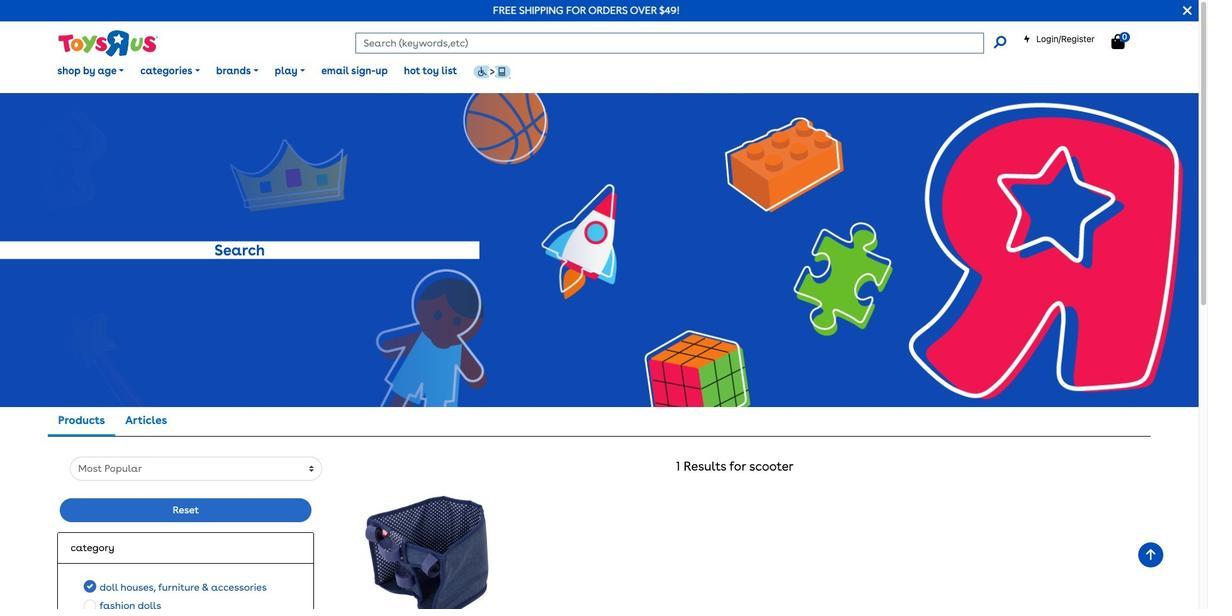 Task type: locate. For each thing, give the bounding box(es) containing it.
Enter Keyword or Item No. search field
[[355, 33, 984, 54]]

None search field
[[355, 33, 1006, 54]]

tab list
[[48, 407, 177, 436]]

main content
[[0, 93, 1199, 609]]

category element
[[71, 540, 301, 556]]

gotz bike seat blue clouds - for dolls up to 20 in image
[[364, 496, 490, 609]]

menu bar
[[49, 49, 1199, 93]]

toys r us image
[[57, 29, 158, 58]]



Task type: vqa. For each thing, say whether or not it's contained in the screenshot.
LEGO® Harry Potter® Hogwarts Chamber of Secrets 76389 Building Kit (1,176 Pieces) 'image'
no



Task type: describe. For each thing, give the bounding box(es) containing it.
close button image
[[1184, 4, 1192, 18]]

this icon serves as a link to download the essential accessibility assistive technology app for individuals with physical disabilities. it is featured as part of our commitment to diversity and inclusion. image
[[473, 65, 511, 79]]

shopping bag image
[[1112, 34, 1125, 49]]



